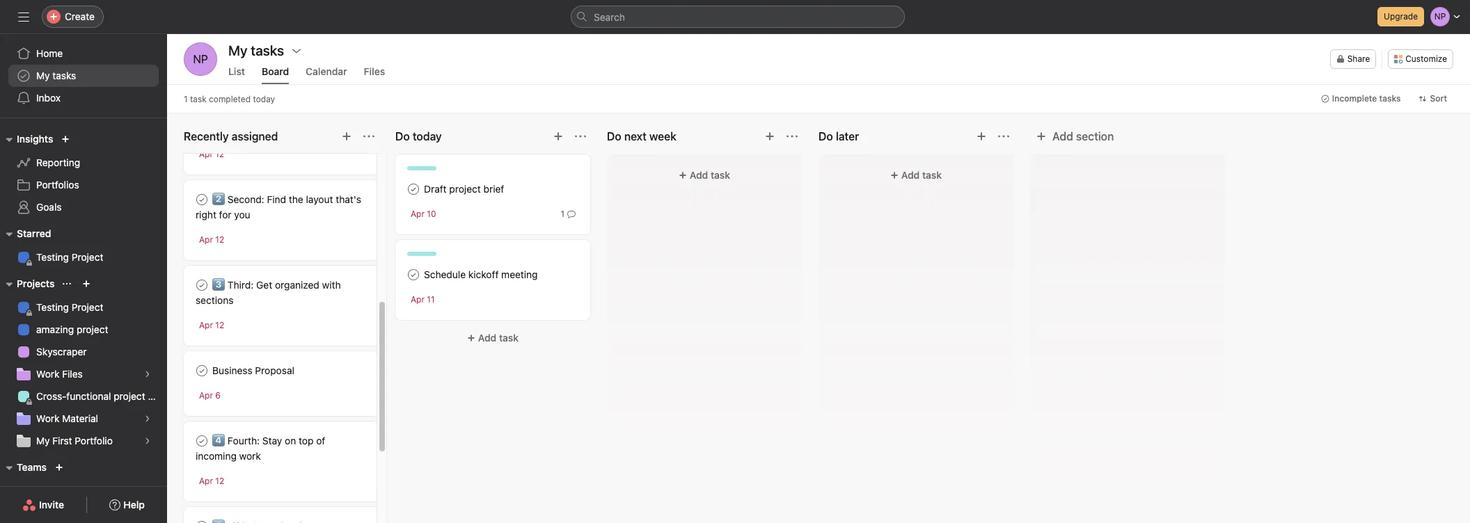 Task type: vqa. For each thing, say whether or not it's contained in the screenshot.
Work Files link
yes



Task type: describe. For each thing, give the bounding box(es) containing it.
work material link
[[8, 408, 159, 430]]

nolan's first team
[[36, 485, 119, 497]]

incomplete tasks
[[1333, 93, 1402, 104]]

12 for 3️⃣
[[215, 320, 224, 331]]

my tasks link
[[8, 65, 159, 87]]

third:
[[228, 279, 254, 291]]

completed checkbox for 4️⃣ fourth: stay on top of incoming work
[[194, 433, 210, 450]]

add task image for do later
[[976, 131, 988, 142]]

completed image for business
[[194, 363, 210, 380]]

create
[[65, 10, 95, 22]]

work material
[[36, 413, 98, 425]]

calendar
[[306, 65, 347, 77]]

invite button
[[13, 493, 73, 518]]

cross-functional project plan link
[[8, 386, 167, 408]]

1 horizontal spatial files
[[364, 65, 385, 77]]

show options image
[[291, 45, 302, 56]]

apr for apr 11 button
[[411, 295, 425, 305]]

completed image for schedule kickoff meeting
[[405, 267, 422, 283]]

add task for do later
[[902, 169, 942, 181]]

incoming
[[196, 451, 237, 462]]

organized
[[275, 279, 320, 291]]

my first portfolio
[[36, 435, 113, 447]]

completed
[[209, 94, 251, 104]]

share
[[1348, 54, 1371, 64]]

apr 11 button
[[411, 295, 435, 305]]

the
[[289, 194, 304, 205]]

my first portfolio link
[[8, 430, 159, 453]]

functional
[[66, 391, 111, 403]]

today
[[253, 94, 275, 104]]

see details, work material image
[[143, 415, 152, 423]]

more section actions image for do next week
[[787, 131, 798, 142]]

fourth:
[[228, 435, 260, 447]]

Search tasks, projects, and more text field
[[571, 6, 905, 28]]

add task button for do next week
[[616, 163, 794, 188]]

testing project link inside starred element
[[8, 247, 159, 269]]

apr 10
[[411, 209, 436, 219]]

insights
[[17, 133, 53, 145]]

completed image for 3️⃣ third: get organized with sections
[[194, 277, 210, 294]]

new project or portfolio image
[[82, 280, 91, 288]]

testing project inside projects element
[[36, 302, 103, 313]]

help
[[123, 499, 145, 511]]

proposal
[[255, 365, 295, 377]]

home
[[36, 47, 63, 59]]

1 apr 12 from the top
[[199, 149, 224, 159]]

6
[[215, 391, 221, 401]]

my tasks
[[36, 70, 76, 81]]

calendar link
[[306, 65, 347, 84]]

that's
[[336, 194, 361, 205]]

sort
[[1431, 93, 1448, 104]]

global element
[[0, 34, 167, 118]]

home link
[[8, 42, 159, 65]]

get
[[256, 279, 272, 291]]

insights element
[[0, 127, 167, 221]]

work for work files
[[36, 368, 60, 380]]

3️⃣
[[212, 279, 225, 291]]

portfolios link
[[8, 174, 159, 196]]

my for my tasks
[[36, 70, 50, 81]]

inbox
[[36, 92, 61, 104]]

top
[[299, 435, 314, 447]]

invite
[[39, 499, 64, 511]]

apr 10 button
[[411, 209, 436, 219]]

teams
[[17, 462, 47, 474]]

1 apr 12 button from the top
[[199, 149, 224, 159]]

work files link
[[8, 364, 159, 386]]

more section actions image for do later
[[999, 131, 1010, 142]]

recently assigned
[[184, 130, 278, 143]]

do later
[[819, 130, 860, 143]]

portfolios
[[36, 179, 79, 191]]

4️⃣
[[212, 435, 225, 447]]

files link
[[364, 65, 385, 84]]

task for add task button associated with do next week
[[711, 169, 731, 181]]

starred element
[[0, 221, 167, 272]]

project for first testing project link from the bottom of the page
[[72, 302, 103, 313]]

for
[[219, 209, 232, 221]]

files inside projects element
[[62, 368, 83, 380]]

meeting
[[502, 269, 538, 281]]

starred
[[17, 228, 51, 240]]

nolan's
[[36, 485, 70, 497]]

apr for first apr 12 button from the top of the page
[[199, 149, 213, 159]]

inbox link
[[8, 87, 159, 109]]

add section button
[[1031, 124, 1120, 149]]

cross-
[[36, 391, 66, 403]]

list link
[[228, 65, 245, 84]]

show options, current sort, top image
[[63, 280, 71, 288]]

11
[[427, 295, 435, 305]]

12 for 2️⃣
[[215, 235, 224, 245]]

1 for 1 task completed today
[[184, 94, 188, 104]]

2️⃣
[[212, 194, 225, 205]]

amazing
[[36, 324, 74, 336]]

completed checkbox for 3️⃣ third: get organized with sections
[[194, 277, 210, 294]]

portfolio
[[75, 435, 113, 447]]

team
[[95, 485, 119, 497]]

customize
[[1406, 54, 1448, 64]]

board
[[262, 65, 289, 77]]

apr 6
[[199, 391, 221, 401]]

apr 12 for 3️⃣
[[199, 320, 224, 331]]

more section actions image for do today
[[575, 131, 586, 142]]

add task button for do later
[[827, 163, 1006, 188]]

add inside button
[[1053, 130, 1074, 143]]



Task type: locate. For each thing, give the bounding box(es) containing it.
apr
[[199, 149, 213, 159], [411, 209, 425, 219], [199, 235, 213, 245], [411, 295, 425, 305], [199, 320, 213, 331], [199, 391, 213, 401], [199, 476, 213, 487]]

0 horizontal spatial first
[[52, 435, 72, 447]]

completed checkbox up apr 11
[[405, 267, 422, 283]]

completed image up right
[[194, 192, 210, 208]]

12
[[215, 149, 224, 159], [215, 235, 224, 245], [215, 320, 224, 331], [215, 476, 224, 487]]

1 vertical spatial first
[[73, 485, 92, 497]]

insights button
[[0, 131, 53, 148]]

first for my
[[52, 435, 72, 447]]

project left plan
[[114, 391, 145, 403]]

project left 'brief' at the top left
[[450, 183, 481, 195]]

you
[[234, 209, 251, 221]]

testing project inside starred element
[[36, 251, 103, 263]]

completed checkbox left 3️⃣
[[194, 277, 210, 294]]

tasks inside dropdown button
[[1380, 93, 1402, 104]]

project for draft
[[450, 183, 481, 195]]

add task image for do today
[[553, 131, 564, 142]]

testing for first testing project link from the bottom of the page
[[36, 302, 69, 313]]

completed image
[[194, 192, 210, 208], [405, 267, 422, 283], [194, 277, 210, 294], [194, 433, 210, 450]]

tasks down home
[[52, 70, 76, 81]]

of
[[316, 435, 325, 447]]

draft project brief
[[424, 183, 504, 195]]

find
[[267, 194, 286, 205]]

task for the left add task button
[[499, 332, 519, 344]]

projects
[[17, 278, 55, 290]]

2 apr 12 from the top
[[199, 235, 224, 245]]

upgrade
[[1385, 11, 1419, 22]]

sections
[[196, 295, 234, 306]]

0 vertical spatial testing
[[36, 251, 69, 263]]

2️⃣ second: find the layout that's right for you
[[196, 194, 361, 221]]

4️⃣ fourth: stay on top of incoming work
[[196, 435, 325, 462]]

my up 'teams'
[[36, 435, 50, 447]]

12 down recently assigned
[[215, 149, 224, 159]]

customize button
[[1389, 49, 1454, 69]]

3️⃣ third: get organized with sections
[[196, 279, 341, 306]]

completed checkbox for 2️⃣ second: find the layout that's right for you
[[194, 192, 210, 208]]

first inside "link"
[[73, 485, 92, 497]]

kickoff
[[469, 269, 499, 281]]

skyscraper
[[36, 346, 87, 358]]

testing inside starred element
[[36, 251, 69, 263]]

testing project up amazing project
[[36, 302, 103, 313]]

tasks right incomplete
[[1380, 93, 1402, 104]]

completed image up apr 11
[[405, 267, 422, 283]]

1 my from the top
[[36, 70, 50, 81]]

0 horizontal spatial tasks
[[52, 70, 76, 81]]

1 horizontal spatial tasks
[[1380, 93, 1402, 104]]

apr 12
[[199, 149, 224, 159], [199, 235, 224, 245], [199, 320, 224, 331], [199, 476, 224, 487]]

tasks inside global element
[[52, 70, 76, 81]]

amazing project
[[36, 324, 108, 336]]

work
[[239, 451, 261, 462]]

apr 12 button for 2️⃣
[[199, 235, 224, 245]]

4 apr 12 button from the top
[[199, 476, 224, 487]]

1 vertical spatial testing
[[36, 302, 69, 313]]

2 vertical spatial project
[[114, 391, 145, 403]]

apr down sections
[[199, 320, 213, 331]]

completed image for 2️⃣ second: find the layout that's right for you
[[194, 192, 210, 208]]

1 button
[[558, 207, 579, 221]]

my tasks
[[228, 42, 284, 59]]

1 vertical spatial testing project link
[[8, 297, 159, 319]]

0 vertical spatial first
[[52, 435, 72, 447]]

2 testing project from the top
[[36, 302, 103, 313]]

apr 12 for 2️⃣
[[199, 235, 224, 245]]

1 vertical spatial project
[[77, 324, 108, 336]]

3 more section actions image from the left
[[999, 131, 1010, 142]]

amazing project link
[[8, 319, 159, 341]]

new image
[[62, 135, 70, 143]]

draft
[[424, 183, 447, 195]]

apr 12 down the incoming
[[199, 476, 224, 487]]

2 horizontal spatial project
[[450, 183, 481, 195]]

completed checkbox down the incoming
[[196, 521, 207, 524]]

Completed checkbox
[[405, 181, 422, 198], [194, 192, 210, 208], [405, 267, 422, 283], [194, 277, 210, 294], [194, 363, 210, 380], [194, 433, 210, 450], [196, 521, 207, 524]]

2 12 from the top
[[215, 235, 224, 245]]

testing project link up new project or portfolio icon
[[8, 247, 159, 269]]

apr 12 for 4️⃣
[[199, 476, 224, 487]]

apr 12 button down right
[[199, 235, 224, 245]]

stay
[[263, 435, 282, 447]]

brief
[[484, 183, 504, 195]]

4 12 from the top
[[215, 476, 224, 487]]

add task image for recently assigned
[[341, 131, 352, 142]]

1 vertical spatial my
[[36, 435, 50, 447]]

right
[[196, 209, 217, 221]]

0 vertical spatial completed image
[[405, 181, 422, 198]]

1 vertical spatial project
[[72, 302, 103, 313]]

incomplete
[[1333, 93, 1378, 104]]

testing down starred
[[36, 251, 69, 263]]

1 vertical spatial 1
[[561, 209, 565, 219]]

2 testing project link from the top
[[8, 297, 159, 319]]

project up new project or portfolio icon
[[72, 251, 103, 263]]

apr 12 button for 4️⃣
[[199, 476, 224, 487]]

work files
[[36, 368, 83, 380]]

3 apr 12 from the top
[[199, 320, 224, 331]]

my inside global element
[[36, 70, 50, 81]]

work for work material
[[36, 413, 60, 425]]

add task for do next week
[[690, 169, 731, 181]]

apr left 10
[[411, 209, 425, 219]]

first left team at bottom left
[[73, 485, 92, 497]]

goals
[[36, 201, 62, 213]]

0 horizontal spatial completed image
[[194, 363, 210, 380]]

12 for 4️⃣
[[215, 476, 224, 487]]

2 horizontal spatial more section actions image
[[999, 131, 1010, 142]]

1 horizontal spatial add task
[[690, 169, 731, 181]]

more section actions image
[[364, 131, 375, 142]]

0 vertical spatial testing project link
[[8, 247, 159, 269]]

1 vertical spatial testing project
[[36, 302, 103, 313]]

my up inbox
[[36, 70, 50, 81]]

completed checkbox up right
[[194, 192, 210, 208]]

testing project up show options, current sort, top icon
[[36, 251, 103, 263]]

apr for apr 10 button
[[411, 209, 425, 219]]

apr 12 button down sections
[[199, 320, 224, 331]]

teams element
[[0, 456, 167, 524]]

apr 6 button
[[199, 391, 221, 401]]

more section actions image
[[575, 131, 586, 142], [787, 131, 798, 142], [999, 131, 1010, 142]]

files
[[364, 65, 385, 77], [62, 368, 83, 380]]

share button
[[1331, 49, 1377, 69]]

1 horizontal spatial 1
[[561, 209, 565, 219]]

project for testing project link inside starred element
[[72, 251, 103, 263]]

2 my from the top
[[36, 435, 50, 447]]

completed image up apr 6
[[194, 363, 210, 380]]

testing for testing project link inside starred element
[[36, 251, 69, 263]]

apr left 6
[[199, 391, 213, 401]]

apr 12 button down the incoming
[[199, 476, 224, 487]]

layout
[[306, 194, 333, 205]]

add task image for do next week
[[765, 131, 776, 142]]

1
[[184, 94, 188, 104], [561, 209, 565, 219]]

0 vertical spatial testing project
[[36, 251, 103, 263]]

project
[[72, 251, 103, 263], [72, 302, 103, 313]]

projects button
[[0, 276, 55, 293]]

completed image for draft
[[405, 181, 422, 198]]

0 vertical spatial project
[[72, 251, 103, 263]]

nolan's first team link
[[8, 481, 159, 503]]

hide sidebar image
[[18, 11, 29, 22]]

on
[[285, 435, 296, 447]]

apr down the incoming
[[199, 476, 213, 487]]

next week
[[625, 130, 677, 143]]

3 apr 12 button from the top
[[199, 320, 224, 331]]

1 testing project from the top
[[36, 251, 103, 263]]

2 testing from the top
[[36, 302, 69, 313]]

10
[[427, 209, 436, 219]]

apr 12 button down recently assigned
[[199, 149, 224, 159]]

testing project link down new project or portfolio icon
[[8, 297, 159, 319]]

2 work from the top
[[36, 413, 60, 425]]

apr 12 button
[[199, 149, 224, 159], [199, 235, 224, 245], [199, 320, 224, 331], [199, 476, 224, 487]]

1 testing project link from the top
[[8, 247, 159, 269]]

0 horizontal spatial add task
[[478, 332, 519, 344]]

help button
[[100, 493, 154, 518]]

browse teams image
[[55, 464, 63, 472]]

2 apr 12 button from the top
[[199, 235, 224, 245]]

completed image for 4️⃣ fourth: stay on top of incoming work
[[194, 433, 210, 450]]

completed image left draft
[[405, 181, 422, 198]]

0 vertical spatial work
[[36, 368, 60, 380]]

sort button
[[1413, 89, 1454, 109]]

upgrade button
[[1378, 7, 1425, 26]]

task for do later's add task button
[[923, 169, 942, 181]]

1 project from the top
[[72, 251, 103, 263]]

2 more section actions image from the left
[[787, 131, 798, 142]]

0 vertical spatial 1
[[184, 94, 188, 104]]

apr for apr 12 button for 2️⃣
[[199, 235, 213, 245]]

apr 12 down sections
[[199, 320, 224, 331]]

12 down for
[[215, 235, 224, 245]]

0 horizontal spatial more section actions image
[[575, 131, 586, 142]]

2 project from the top
[[72, 302, 103, 313]]

0 vertical spatial project
[[450, 183, 481, 195]]

4 apr 12 from the top
[[199, 476, 224, 487]]

1 horizontal spatial project
[[114, 391, 145, 403]]

with
[[322, 279, 341, 291]]

completed checkbox for schedule kickoff meeting
[[405, 267, 422, 283]]

1 vertical spatial work
[[36, 413, 60, 425]]

starred button
[[0, 226, 51, 242]]

apr 12 down recently assigned
[[199, 149, 224, 159]]

2 add task image from the left
[[553, 131, 564, 142]]

3 add task image from the left
[[765, 131, 776, 142]]

first for nolan's
[[73, 485, 92, 497]]

testing inside projects element
[[36, 302, 69, 313]]

projects element
[[0, 272, 167, 456]]

work up cross-
[[36, 368, 60, 380]]

1 horizontal spatial more section actions image
[[787, 131, 798, 142]]

project for amazing
[[77, 324, 108, 336]]

1 horizontal spatial completed image
[[405, 181, 422, 198]]

apr 12 button for 3️⃣
[[199, 320, 224, 331]]

tasks for incomplete tasks
[[1380, 93, 1402, 104]]

1 vertical spatial files
[[62, 368, 83, 380]]

board link
[[262, 65, 289, 84]]

apr down right
[[199, 235, 213, 245]]

completed checkbox up apr 6
[[194, 363, 210, 380]]

12 down the incoming
[[215, 476, 224, 487]]

apr for apr 12 button related to 3️⃣
[[199, 320, 213, 331]]

apr 12 down right
[[199, 235, 224, 245]]

completed checkbox left the 4️⃣
[[194, 433, 210, 450]]

schedule
[[424, 269, 466, 281]]

completed image left 3️⃣
[[194, 277, 210, 294]]

my for my first portfolio
[[36, 435, 50, 447]]

testing up amazing
[[36, 302, 69, 313]]

completed checkbox left draft
[[405, 181, 422, 198]]

completed image left the 4️⃣
[[194, 433, 210, 450]]

completed checkbox for draft project brief
[[405, 181, 422, 198]]

plan
[[148, 391, 167, 403]]

0 vertical spatial my
[[36, 70, 50, 81]]

1 task completed today
[[184, 94, 275, 104]]

1 horizontal spatial first
[[73, 485, 92, 497]]

2 horizontal spatial add task
[[902, 169, 942, 181]]

see details, work files image
[[143, 371, 152, 379]]

add
[[1053, 130, 1074, 143], [690, 169, 709, 181], [902, 169, 920, 181], [478, 332, 497, 344]]

tasks for my tasks
[[52, 70, 76, 81]]

np
[[193, 53, 208, 65]]

add task button
[[616, 163, 794, 188], [827, 163, 1006, 188], [396, 326, 591, 351]]

1 for 1
[[561, 209, 565, 219]]

project
[[450, 183, 481, 195], [77, 324, 108, 336], [114, 391, 145, 403]]

3 12 from the top
[[215, 320, 224, 331]]

1 horizontal spatial add task button
[[616, 163, 794, 188]]

work down cross-
[[36, 413, 60, 425]]

12 down sections
[[215, 320, 224, 331]]

business proposal
[[212, 365, 295, 377]]

apr for 4️⃣ apr 12 button
[[199, 476, 213, 487]]

apr down recently assigned
[[199, 149, 213, 159]]

list
[[228, 65, 245, 77]]

files right calendar
[[364, 65, 385, 77]]

apr 11
[[411, 295, 435, 305]]

1 12 from the top
[[215, 149, 224, 159]]

create button
[[42, 6, 104, 28]]

0 horizontal spatial files
[[62, 368, 83, 380]]

completed image
[[405, 181, 422, 198], [194, 363, 210, 380]]

see details, my first portfolio image
[[143, 437, 152, 446]]

project up amazing project link
[[72, 302, 103, 313]]

0 horizontal spatial 1
[[184, 94, 188, 104]]

4 add task image from the left
[[976, 131, 988, 142]]

files down skyscraper link on the bottom left
[[62, 368, 83, 380]]

material
[[62, 413, 98, 425]]

np button
[[184, 42, 217, 76]]

apr for apr 6 button
[[199, 391, 213, 401]]

do today
[[396, 130, 442, 143]]

0 vertical spatial tasks
[[52, 70, 76, 81]]

add section
[[1053, 130, 1115, 143]]

my inside projects element
[[36, 435, 50, 447]]

first
[[52, 435, 72, 447], [73, 485, 92, 497]]

1 more section actions image from the left
[[575, 131, 586, 142]]

first inside projects element
[[52, 435, 72, 447]]

0 horizontal spatial add task button
[[396, 326, 591, 351]]

project inside starred element
[[72, 251, 103, 263]]

reporting
[[36, 157, 80, 169]]

first down work material
[[52, 435, 72, 447]]

1 vertical spatial tasks
[[1380, 93, 1402, 104]]

1 vertical spatial completed image
[[194, 363, 210, 380]]

completed checkbox for business proposal
[[194, 363, 210, 380]]

apr left 11
[[411, 295, 425, 305]]

1 work from the top
[[36, 368, 60, 380]]

add task image
[[341, 131, 352, 142], [553, 131, 564, 142], [765, 131, 776, 142], [976, 131, 988, 142]]

business
[[212, 365, 253, 377]]

2 horizontal spatial add task button
[[827, 163, 1006, 188]]

testing
[[36, 251, 69, 263], [36, 302, 69, 313]]

0 vertical spatial files
[[364, 65, 385, 77]]

project up skyscraper link on the bottom left
[[77, 324, 108, 336]]

1 testing from the top
[[36, 251, 69, 263]]

do next week
[[607, 130, 677, 143]]

1 add task image from the left
[[341, 131, 352, 142]]

do
[[607, 130, 622, 143]]

1 inside button
[[561, 209, 565, 219]]

0 horizontal spatial project
[[77, 324, 108, 336]]



